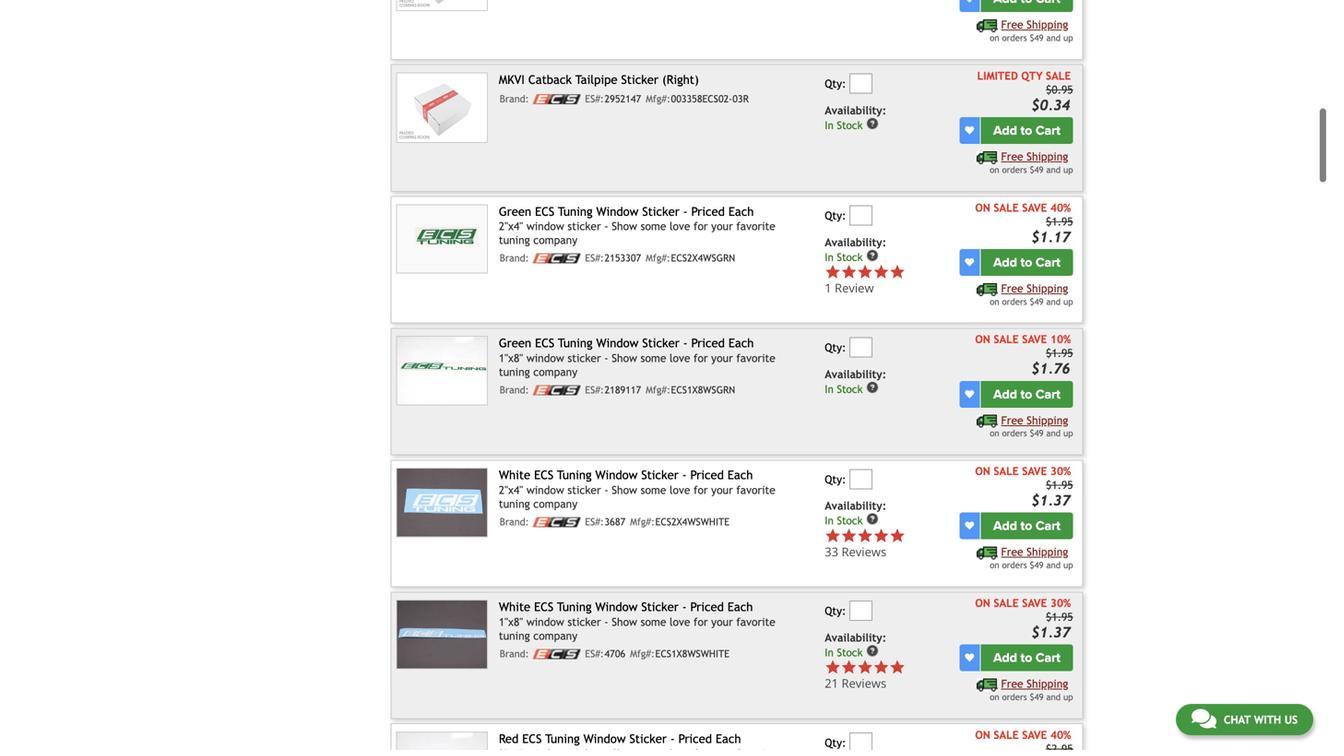 Task type: vqa. For each thing, say whether or not it's contained in the screenshot.
Min Price NUMBER FIELD
no



Task type: describe. For each thing, give the bounding box(es) containing it.
$1.76
[[1032, 360, 1071, 377]]

review
[[835, 280, 874, 296]]

2 21 reviews link from the top
[[825, 675, 906, 692]]

3 to from the top
[[1021, 386, 1033, 402]]

es#: 4706 mfg#: ecs1x8wswhite
[[585, 648, 730, 660]]

1 availability: from the top
[[825, 104, 887, 117]]

white ecs tuning window sticker - priced each 2"x4" window sticker - show some love for your favorite tuning company
[[499, 468, 776, 510]]

limited
[[978, 69, 1018, 82]]

21 reviews
[[825, 675, 887, 692]]

5 sale from the top
[[994, 728, 1019, 741]]

3687
[[605, 516, 626, 528]]

green for $1.76
[[499, 336, 532, 350]]

1 1 review link from the top
[[825, 264, 956, 296]]

30% for 33 reviews
[[1051, 465, 1071, 478]]

love for 33
[[670, 483, 690, 496]]

up for white ecs tuning window sticker - priced each 2"x4" window sticker - show some love for your favorite tuning company
[[1064, 560, 1074, 570]]

mkvi catback tailpipe sticker (right) link
[[499, 72, 699, 87]]

1 availability: in stock from the top
[[825, 104, 887, 131]]

free for green ecs tuning window sticker - priced each 1"x8" window sticker - show some love for your favorite tuning company
[[1001, 414, 1024, 427]]

company for 33 reviews
[[534, 497, 578, 510]]

love for 21
[[670, 615, 690, 628]]

- up 2189117
[[605, 352, 609, 364]]

tailpipe
[[576, 72, 618, 87]]

sticker for green ecs tuning window sticker - priced each 1"x8" window sticker - show some love for your favorite tuning company
[[642, 336, 680, 350]]

sticker for white ecs tuning window sticker - priced each 1"x8" window sticker - show some love for your favorite tuning company
[[642, 600, 679, 614]]

show for 1
[[612, 220, 638, 233]]

each for 1 review
[[729, 204, 754, 218]]

availability: in stock for 1
[[825, 236, 887, 263]]

sticker for white ecs tuning window sticker - priced each 2"x4" window sticker - show some love for your favorite tuning company
[[642, 468, 679, 482]]

brand: for 1 review
[[500, 253, 529, 264]]

green ecs tuning window sticker - priced each 2"x4" window sticker - show some love for your favorite tuning company
[[499, 204, 776, 246]]

mfg#: right 2189117
[[646, 384, 671, 396]]

mkvi catback tailpipe sticker (right)
[[499, 72, 699, 87]]

3 add from the top
[[994, 386, 1018, 402]]

favorite for 1 review
[[737, 220, 776, 233]]

2189117
[[605, 384, 641, 396]]

es#4706 - ecs1x8wswhite - white ecs tuning window sticker - priced each - 1"x8" window sticker - show some love for your favorite tuning company - ecs - audi bmw volkswagen mercedes benz mini porsche image
[[396, 600, 488, 669]]

1 question sign image from the top
[[866, 381, 879, 394]]

question sign image for 21 reviews
[[866, 645, 879, 657]]

chat with us
[[1224, 713, 1298, 726]]

and for white ecs tuning window sticker - priced each 1"x8" window sticker - show some love for your favorite tuning company
[[1047, 692, 1061, 702]]

some for 21
[[641, 615, 666, 628]]

shipping for white ecs tuning window sticker - priced each 2"x4" window sticker - show some love for your favorite tuning company
[[1027, 545, 1069, 558]]

availability: in stock for 21
[[825, 631, 887, 659]]

green ecs tuning window sticker - priced each 1"x8" window sticker - show some love for your favorite tuning company
[[499, 336, 776, 378]]

1 ecs - corporate logo image from the top
[[533, 94, 581, 104]]

tuning for 21
[[557, 600, 592, 614]]

es#2153307 - ecs2x4wsgrn - green ecs tuning window sticker - priced each - 2"x4" window sticker - show some love for your favorite tuning company - ecs - audi bmw volkswagen mercedes benz mini porsche image
[[396, 204, 488, 274]]

love inside green ecs tuning window sticker - priced each 1"x8" window sticker - show some love for your favorite tuning company
[[670, 352, 690, 364]]

$1.37 for 33 reviews
[[1032, 492, 1071, 509]]

free for green ecs tuning window sticker - priced each 2"x4" window sticker - show some love for your favorite tuning company
[[1001, 282, 1024, 295]]

1 up from the top
[[1064, 33, 1074, 43]]

on sale save 30% $1.95 $1.37 for 21 reviews
[[975, 596, 1074, 641]]

add to wish list image for $1.37
[[965, 521, 975, 531]]

- up ecs2x4wswhite
[[683, 468, 687, 482]]

2 up from the top
[[1064, 165, 1074, 175]]

2 question sign image from the top
[[866, 249, 879, 262]]

$1.37 for 21 reviews
[[1032, 624, 1071, 641]]

1 add to cart from the top
[[994, 123, 1061, 138]]

your for 33 reviews
[[711, 483, 733, 496]]

1 to from the top
[[1021, 123, 1033, 138]]

add for 33 reviews
[[994, 518, 1018, 534]]

on sale save 40%
[[975, 728, 1071, 741]]

$0.34
[[1032, 97, 1071, 113]]

limited qty sale $0.95 $0.34
[[978, 69, 1074, 113]]

2 $49 from the top
[[1030, 165, 1044, 175]]

your for 21 reviews
[[711, 615, 733, 628]]

save for 1 review
[[1022, 201, 1047, 214]]

mkvi
[[499, 72, 525, 87]]

green ecs tuning window sticker - priced each link for $1.17
[[499, 204, 754, 218]]

shipping for white ecs tuning window sticker - priced each 1"x8" window sticker - show some love for your favorite tuning company
[[1027, 677, 1069, 690]]

$1.17
[[1032, 229, 1071, 245]]

1 add to wish list image from the top
[[965, 0, 975, 3]]

question sign image for 33 reviews
[[866, 513, 879, 526]]

and for green ecs tuning window sticker - priced each 1"x8" window sticker - show some love for your favorite tuning company
[[1047, 428, 1061, 438]]

tuning for 21 reviews
[[499, 629, 530, 642]]

1 stock from the top
[[837, 119, 863, 131]]

1 free shipping on orders $49 and up from the top
[[990, 18, 1074, 43]]

shipping for green ecs tuning window sticker - priced each 1"x8" window sticker - show some love for your favorite tuning company
[[1027, 414, 1069, 427]]

ecs2x4wsgrn
[[671, 253, 735, 264]]

$1.95 for 33 reviews
[[1046, 478, 1074, 491]]

mfg#: down (right)
[[646, 93, 671, 105]]

1 orders from the top
[[1002, 33, 1027, 43]]

3 cart from the top
[[1036, 386, 1061, 402]]

2 orders from the top
[[1002, 165, 1027, 175]]

for for 1 review
[[694, 220, 708, 233]]

white ecs tuning window sticker - priced each 1"x8" window sticker - show some love for your favorite tuning company
[[499, 600, 776, 642]]

and for white ecs tuning window sticker - priced each 2"x4" window sticker - show some love for your favorite tuning company
[[1047, 560, 1061, 570]]

on for green ecs tuning window sticker - priced each 2"x4" window sticker - show some love for your favorite tuning company
[[990, 296, 1000, 307]]

1 in from the top
[[825, 119, 834, 131]]

es#: for 1 review
[[585, 253, 604, 264]]

es#3669 - ecs2x4wsred - red ecs tuning window sticker - priced each - 2"x4" window sticker - show some love for your favorite tuning company - ecs - audi bmw volkswagen mercedes benz mini porsche image
[[396, 732, 488, 750]]

red ecs tuning window sticker - priced each
[[499, 732, 741, 746]]

10%
[[1051, 333, 1071, 346]]

on inside on sale save 10% $1.95 $1.76
[[975, 333, 991, 346]]

add for 1 review
[[994, 255, 1018, 270]]

on for 21 reviews
[[975, 596, 991, 609]]

add to wish list image for $0.34
[[965, 126, 975, 135]]

4706
[[605, 648, 626, 660]]

ecs for 1 review
[[535, 204, 555, 218]]

save for 33 reviews
[[1022, 465, 1047, 478]]

priced inside green ecs tuning window sticker - priced each 1"x8" window sticker - show some love for your favorite tuning company
[[691, 336, 725, 350]]

$1.95 for 1 review
[[1046, 215, 1074, 228]]

1 brand: from the top
[[500, 93, 529, 105]]

1 qty: from the top
[[825, 77, 846, 90]]

red ecs tuning window sticker - priced each link
[[499, 732, 741, 746]]

es#2189117 - ecs1x8wsgrn - green ecs tuning window sticker - priced each - 1"x8" window sticker - show some love for your favorite tuning company - ecs - audi bmw volkswagen mercedes benz mini porsche image
[[396, 336, 488, 405]]

some for 33
[[641, 483, 666, 496]]

3 availability: from the top
[[825, 367, 887, 380]]

white for 33 reviews
[[499, 468, 531, 482]]

1 $49 from the top
[[1030, 33, 1044, 43]]

free shipping image for $1.95
[[977, 547, 998, 560]]

1 cart from the top
[[1036, 123, 1061, 138]]

1 on from the top
[[990, 33, 1000, 43]]

some for 1
[[641, 220, 666, 233]]

window down 4706
[[584, 732, 626, 746]]

window for 21
[[527, 615, 564, 628]]

add to wish list image for $1.17
[[965, 258, 975, 267]]

03r
[[733, 93, 749, 105]]

1 es#: from the top
[[585, 93, 604, 105]]

3 es#: from the top
[[585, 384, 604, 396]]

2952147
[[605, 93, 641, 105]]

cart for 33 reviews
[[1036, 518, 1061, 534]]

favorite for 21 reviews
[[737, 615, 776, 628]]

to for 21 reviews
[[1021, 650, 1033, 666]]

es#: 2153307 mfg#: ecs2x4wsgrn
[[585, 253, 735, 264]]

2 33 reviews link from the top
[[825, 543, 906, 560]]

on sale save 10% $1.95 $1.76
[[975, 333, 1074, 377]]

in for 33
[[825, 515, 834, 527]]

3 in from the top
[[825, 383, 834, 395]]

1 question sign image from the top
[[866, 117, 879, 130]]

reviews for 33 reviews
[[842, 543, 887, 560]]

- up '3687'
[[605, 483, 609, 496]]

2 and from the top
[[1047, 165, 1061, 175]]

5 on from the top
[[975, 728, 991, 741]]

tuning inside green ecs tuning window sticker - priced each 1"x8" window sticker - show some love for your favorite tuning company
[[499, 365, 530, 378]]

each for 33 reviews
[[728, 468, 753, 482]]

white for 21 reviews
[[499, 600, 531, 614]]

availability: for 21
[[825, 631, 887, 644]]

$49 for green ecs tuning window sticker - priced each 2"x4" window sticker - show some love for your favorite tuning company
[[1030, 296, 1044, 307]]

3 availability: in stock from the top
[[825, 367, 887, 395]]

to for 1 review
[[1021, 255, 1033, 270]]

orders for green ecs tuning window sticker - priced each 1"x8" window sticker - show some love for your favorite tuning company
[[1002, 428, 1027, 438]]

3 brand: from the top
[[500, 384, 529, 396]]

5 save from the top
[[1022, 728, 1047, 741]]

qty: for white ecs tuning window sticker - priced each 1"x8" window sticker - show some love for your favorite tuning company
[[825, 604, 846, 617]]

window inside green ecs tuning window sticker - priced each 1"x8" window sticker - show some love for your favorite tuning company
[[527, 352, 564, 364]]

1 shipping from the top
[[1027, 18, 1069, 31]]

white ecs tuning window sticker - priced each link for 33 reviews
[[499, 468, 753, 482]]

es#: 2952147 mfg#: 003358ecs02-03r
[[585, 93, 749, 105]]

qty: for green ecs tuning window sticker - priced each 2"x4" window sticker - show some love for your favorite tuning company
[[825, 209, 846, 222]]

(right)
[[662, 72, 699, 87]]

1
[[825, 280, 832, 296]]

33
[[825, 543, 839, 560]]

window for 21 reviews
[[596, 600, 638, 614]]

white ecs tuning window sticker - priced each link for 21 reviews
[[499, 600, 753, 614]]

some inside green ecs tuning window sticker - priced each 1"x8" window sticker - show some love for your favorite tuning company
[[641, 352, 666, 364]]

priced for 21 reviews
[[691, 600, 724, 614]]

1 add to cart button from the top
[[981, 117, 1074, 144]]

2 free shipping on orders $49 and up from the top
[[990, 150, 1074, 175]]

1 21 reviews link from the top
[[825, 659, 956, 692]]

on sale save 30% $1.95 $1.37 for 33 reviews
[[975, 465, 1074, 509]]

sale for 33 reviews
[[994, 465, 1019, 478]]

on for 33 reviews
[[975, 465, 991, 478]]



Task type: locate. For each thing, give the bounding box(es) containing it.
question sign image
[[866, 117, 879, 130], [866, 249, 879, 262]]

priced up the ecs1x8wsgrn in the bottom right of the page
[[691, 336, 725, 350]]

mfg#: right '3687'
[[630, 516, 655, 528]]

red
[[499, 732, 519, 746]]

white right es#3687 - ecs2x4wswhite - white ecs tuning window sticker - priced each - 2"x4" window sticker - show some love for your favorite tuning company - ecs - audi bmw volkswagen mercedes benz mini porsche image
[[499, 468, 531, 482]]

$1.95
[[1046, 215, 1074, 228], [1046, 347, 1074, 360], [1046, 478, 1074, 491], [1046, 610, 1074, 623]]

with
[[1254, 713, 1282, 726]]

sticker for 21 reviews
[[568, 615, 601, 628]]

ecs for 21 reviews
[[534, 600, 554, 614]]

1 30% from the top
[[1051, 465, 1071, 478]]

3 add to cart button from the top
[[981, 381, 1074, 408]]

sticker inside white ecs tuning window sticker - priced each 1"x8" window sticker - show some love for your favorite tuning company
[[642, 600, 679, 614]]

green ecs tuning window sticker - priced each link
[[499, 204, 754, 218], [499, 336, 754, 350]]

0 vertical spatial green
[[499, 204, 532, 218]]

$1.37
[[1032, 492, 1071, 509], [1032, 624, 1071, 641]]

brand:
[[500, 93, 529, 105], [500, 253, 529, 264], [500, 384, 529, 396], [500, 516, 529, 528], [500, 648, 529, 660]]

some inside green ecs tuning window sticker - priced each 2"x4" window sticker - show some love for your favorite tuning company
[[641, 220, 666, 233]]

tuning right es#2189117 - ecs1x8wsgrn - green ecs tuning window sticker - priced each - 1"x8" window sticker - show some love for your favorite tuning company - ecs - audi bmw volkswagen mercedes benz mini porsche image
[[499, 365, 530, 378]]

chat
[[1224, 713, 1251, 726]]

ecs1x8wswhite
[[656, 648, 730, 660]]

each inside white ecs tuning window sticker - priced each 2"x4" window sticker - show some love for your favorite tuning company
[[728, 468, 753, 482]]

tuning inside white ecs tuning window sticker - priced each 1"x8" window sticker - show some love for your favorite tuning company
[[499, 629, 530, 642]]

4 favorite from the top
[[737, 615, 776, 628]]

comments image
[[1192, 708, 1217, 730]]

company inside white ecs tuning window sticker - priced each 2"x4" window sticker - show some love for your favorite tuning company
[[534, 497, 578, 510]]

shipping
[[1027, 18, 1069, 31], [1027, 150, 1069, 163], [1027, 282, 1069, 295], [1027, 414, 1069, 427], [1027, 545, 1069, 558], [1027, 677, 1069, 690]]

save inside on sale save 40% $1.95 $1.17
[[1022, 201, 1047, 214]]

2"x4" inside green ecs tuning window sticker - priced each 2"x4" window sticker - show some love for your favorite tuning company
[[499, 220, 523, 233]]

qty:
[[825, 77, 846, 90], [825, 209, 846, 222], [825, 341, 846, 354], [825, 473, 846, 486], [825, 604, 846, 617], [825, 736, 846, 749]]

favorite
[[737, 220, 776, 233], [737, 352, 776, 364], [737, 483, 776, 496], [737, 615, 776, 628]]

white ecs tuning window sticker - priced each link up 4706
[[499, 600, 753, 614]]

free for white ecs tuning window sticker - priced each 1"x8" window sticker - show some love for your favorite tuning company
[[1001, 677, 1024, 690]]

each down ecs1x8wswhite
[[716, 732, 741, 746]]

3 stock from the top
[[837, 383, 863, 395]]

your up the ecs1x8wsgrn in the bottom right of the page
[[711, 352, 733, 364]]

cart for 21 reviews
[[1036, 650, 1061, 666]]

us
[[1285, 713, 1298, 726]]

your up ecs2x4wsgrn at the right
[[711, 220, 733, 233]]

love inside green ecs tuning window sticker - priced each 2"x4" window sticker - show some love for your favorite tuning company
[[670, 220, 690, 233]]

1 free shipping image from the top
[[977, 283, 998, 296]]

save
[[1022, 201, 1047, 214], [1022, 333, 1047, 346], [1022, 465, 1047, 478], [1022, 596, 1047, 609], [1022, 728, 1047, 741]]

es#: left '3687'
[[585, 516, 604, 528]]

sticker inside white ecs tuning window sticker - priced each 1"x8" window sticker - show some love for your favorite tuning company
[[568, 615, 601, 628]]

- up 2153307 in the top of the page
[[605, 220, 609, 233]]

tuning right es#2153307 - ecs2x4wsgrn - green ecs tuning window sticker - priced each - 2"x4" window sticker - show some love for your favorite tuning company - ecs - audi bmw volkswagen mercedes benz mini porsche image
[[499, 234, 530, 246]]

company inside white ecs tuning window sticker - priced each 1"x8" window sticker - show some love for your favorite tuning company
[[534, 629, 578, 642]]

2 free from the top
[[1001, 150, 1024, 163]]

$1.95 inside on sale save 40% $1.95 $1.17
[[1046, 215, 1074, 228]]

green ecs tuning window sticker - priced each link up 2153307 in the top of the page
[[499, 204, 754, 218]]

favorite for 33 reviews
[[737, 483, 776, 496]]

ecs2x4wswhite
[[656, 516, 730, 528]]

2 $1.37 from the top
[[1032, 624, 1071, 641]]

1"x8" right es#4706 - ecs1x8wswhite - white ecs tuning window sticker - priced each - 1"x8" window sticker - show some love for your favorite tuning company - ecs - audi bmw volkswagen mercedes benz mini porsche image
[[499, 615, 523, 628]]

003358ecs02-
[[671, 93, 733, 105]]

ecs inside green ecs tuning window sticker - priced each 1"x8" window sticker - show some love for your favorite tuning company
[[535, 336, 555, 350]]

1 vertical spatial white
[[499, 600, 531, 614]]

show inside green ecs tuning window sticker - priced each 2"x4" window sticker - show some love for your favorite tuning company
[[612, 220, 638, 233]]

sale inside on sale save 10% $1.95 $1.76
[[994, 333, 1019, 346]]

up for green ecs tuning window sticker - priced each 2"x4" window sticker - show some love for your favorite tuning company
[[1064, 296, 1074, 307]]

brand: right es#3687 - ecs2x4wswhite - white ecs tuning window sticker - priced each - 2"x4" window sticker - show some love for your favorite tuning company - ecs - audi bmw volkswagen mercedes benz mini porsche image
[[500, 516, 529, 528]]

ecs inside white ecs tuning window sticker - priced each 1"x8" window sticker - show some love for your favorite tuning company
[[534, 600, 554, 614]]

3 for from the top
[[694, 483, 708, 496]]

0 vertical spatial green ecs tuning window sticker - priced each link
[[499, 204, 754, 218]]

5 in from the top
[[825, 646, 834, 659]]

sticker for red ecs tuning window sticker - priced each
[[630, 732, 667, 746]]

ecs inside green ecs tuning window sticker - priced each 2"x4" window sticker - show some love for your favorite tuning company
[[535, 204, 555, 218]]

stock for 21
[[837, 646, 863, 659]]

5 and from the top
[[1047, 560, 1061, 570]]

2 add to cart button from the top
[[981, 249, 1074, 276]]

es#: for 21 reviews
[[585, 648, 604, 660]]

window
[[596, 204, 639, 218], [596, 336, 639, 350], [596, 468, 638, 482], [596, 600, 638, 614], [584, 732, 626, 746]]

tuning inside white ecs tuning window sticker - priced each 1"x8" window sticker - show some love for your favorite tuning company
[[557, 600, 592, 614]]

1 window from the top
[[527, 220, 564, 233]]

orders
[[1002, 33, 1027, 43], [1002, 165, 1027, 175], [1002, 296, 1027, 307], [1002, 428, 1027, 438], [1002, 560, 1027, 570], [1002, 692, 1027, 702]]

3 ecs - corporate logo image from the top
[[533, 385, 581, 395]]

ecs - corporate logo image left '3687'
[[533, 517, 581, 527]]

priced up ecs2x4wswhite
[[691, 468, 724, 482]]

2"x4" for 33
[[499, 483, 523, 496]]

window inside white ecs tuning window sticker - priced each 2"x4" window sticker - show some love for your favorite tuning company
[[596, 468, 638, 482]]

-
[[683, 204, 688, 218], [605, 220, 609, 233], [683, 336, 688, 350], [605, 352, 609, 364], [683, 468, 687, 482], [605, 483, 609, 496], [683, 600, 687, 614], [605, 615, 609, 628], [671, 732, 675, 746]]

white
[[499, 468, 531, 482], [499, 600, 531, 614]]

each up ecs2x4wswhite
[[728, 468, 753, 482]]

show up 2189117
[[612, 352, 638, 364]]

chat with us link
[[1176, 704, 1314, 735]]

3 free shipping image from the top
[[977, 679, 998, 691]]

some inside white ecs tuning window sticker - priced each 1"x8" window sticker - show some love for your favorite tuning company
[[641, 615, 666, 628]]

show inside white ecs tuning window sticker - priced each 1"x8" window sticker - show some love for your favorite tuning company
[[612, 615, 638, 628]]

free shipping image for $1.76
[[977, 415, 998, 428]]

2 vertical spatial add to wish list image
[[965, 521, 975, 531]]

on for white ecs tuning window sticker - priced each 2"x4" window sticker - show some love for your favorite tuning company
[[990, 560, 1000, 570]]

4 in from the top
[[825, 515, 834, 527]]

2"x4" inside white ecs tuning window sticker - priced each 2"x4" window sticker - show some love for your favorite tuning company
[[499, 483, 523, 496]]

orders for white ecs tuning window sticker - priced each 1"x8" window sticker - show some love for your favorite tuning company
[[1002, 692, 1027, 702]]

love
[[670, 220, 690, 233], [670, 352, 690, 364], [670, 483, 690, 496], [670, 615, 690, 628]]

None text field
[[850, 73, 873, 94], [850, 337, 873, 357], [850, 469, 873, 489], [850, 73, 873, 94], [850, 337, 873, 357], [850, 469, 873, 489]]

save for 21 reviews
[[1022, 596, 1047, 609]]

tuning inside white ecs tuning window sticker - priced each 2"x4" window sticker - show some love for your favorite tuning company
[[499, 497, 530, 510]]

ecs - corporate logo image left 2153307 in the top of the page
[[533, 253, 581, 264]]

and
[[1047, 33, 1061, 43], [1047, 165, 1061, 175], [1047, 296, 1061, 307], [1047, 428, 1061, 438], [1047, 560, 1061, 570], [1047, 692, 1061, 702]]

company
[[534, 234, 578, 246], [534, 365, 578, 378], [534, 497, 578, 510], [534, 629, 578, 642]]

21
[[825, 675, 839, 692]]

2 on from the top
[[990, 165, 1000, 175]]

qty: for green ecs tuning window sticker - priced each 1"x8" window sticker - show some love for your favorite tuning company
[[825, 341, 846, 354]]

2"x4" for 1
[[499, 220, 523, 233]]

$1.95 for 21 reviews
[[1046, 610, 1074, 623]]

add to wish list image
[[965, 0, 975, 3], [965, 126, 975, 135], [965, 653, 975, 663]]

reviews inside 'link'
[[842, 543, 887, 560]]

tuning for 33
[[557, 468, 592, 482]]

3 free from the top
[[1001, 282, 1024, 295]]

2"x4"
[[499, 220, 523, 233], [499, 483, 523, 496]]

window inside green ecs tuning window sticker - priced each 2"x4" window sticker - show some love for your favorite tuning company
[[527, 220, 564, 233]]

add to cart button for 1 review
[[981, 249, 1074, 276]]

window up 2153307 in the top of the page
[[596, 204, 639, 218]]

question sign image
[[866, 381, 879, 394], [866, 513, 879, 526], [866, 645, 879, 657]]

2 white ecs tuning window sticker - priced each link from the top
[[499, 600, 753, 614]]

tuning right es#3687 - ecs2x4wswhite - white ecs tuning window sticker - priced each - 2"x4" window sticker - show some love for your favorite tuning company - ecs - audi bmw volkswagen mercedes benz mini porsche image
[[499, 497, 530, 510]]

1"x8" right es#2189117 - ecs1x8wsgrn - green ecs tuning window sticker - priced each - 1"x8" window sticker - show some love for your favorite tuning company - ecs - audi bmw volkswagen mercedes benz mini porsche image
[[499, 352, 523, 364]]

free shipping image
[[977, 283, 998, 296], [977, 415, 998, 428], [977, 679, 998, 691]]

6 qty: from the top
[[825, 736, 846, 749]]

6 up from the top
[[1064, 692, 1074, 702]]

1 vertical spatial green
[[499, 336, 532, 350]]

1 vertical spatial 1"x8"
[[499, 615, 523, 628]]

0 vertical spatial 30%
[[1051, 465, 1071, 478]]

5 orders from the top
[[1002, 560, 1027, 570]]

4 add to cart button from the top
[[981, 513, 1074, 539]]

priced inside white ecs tuning window sticker - priced each 2"x4" window sticker - show some love for your favorite tuning company
[[691, 468, 724, 482]]

0 vertical spatial add to wish list image
[[965, 0, 975, 3]]

0 vertical spatial free shipping image
[[977, 19, 998, 32]]

window
[[527, 220, 564, 233], [527, 352, 564, 364], [527, 483, 564, 496], [527, 615, 564, 628]]

sticker up "es#: 3687 mfg#: ecs2x4wswhite"
[[568, 483, 601, 496]]

your for 1 review
[[711, 220, 733, 233]]

on
[[975, 201, 991, 214], [975, 333, 991, 346], [975, 465, 991, 478], [975, 596, 991, 609], [975, 728, 991, 741]]

on
[[990, 33, 1000, 43], [990, 165, 1000, 175], [990, 296, 1000, 307], [990, 428, 1000, 438], [990, 560, 1000, 570], [990, 692, 1000, 702]]

sticker inside green ecs tuning window sticker - priced each 2"x4" window sticker - show some love for your favorite tuning company
[[642, 204, 680, 218]]

$0.95
[[1046, 83, 1074, 96]]

mfg#: right 4706
[[630, 648, 655, 660]]

1 vertical spatial add to wish list image
[[965, 126, 975, 135]]

window inside green ecs tuning window sticker - priced each 2"x4" window sticker - show some love for your favorite tuning company
[[596, 204, 639, 218]]

on inside on sale save 40% $1.95 $1.17
[[975, 201, 991, 214]]

es#3687 - ecs2x4wswhite - white ecs tuning window sticker - priced each - 2"x4" window sticker - show some love for your favorite tuning company - ecs - audi bmw volkswagen mercedes benz mini porsche image
[[396, 468, 488, 537]]

in
[[825, 119, 834, 131], [825, 251, 834, 263], [825, 383, 834, 395], [825, 515, 834, 527], [825, 646, 834, 659]]

4 ecs - corporate logo image from the top
[[533, 517, 581, 527]]

shipping for green ecs tuning window sticker - priced each 2"x4" window sticker - show some love for your favorite tuning company
[[1027, 282, 1069, 295]]

40% for on sale save 40% $1.95 $1.17
[[1051, 201, 1071, 214]]

sticker
[[568, 220, 601, 233], [568, 352, 601, 364], [568, 483, 601, 496], [568, 615, 601, 628]]

40%
[[1051, 201, 1071, 214], [1051, 728, 1071, 741]]

- up 4706
[[605, 615, 609, 628]]

your
[[711, 220, 733, 233], [711, 352, 733, 364], [711, 483, 733, 496], [711, 615, 733, 628]]

0 vertical spatial 2"x4"
[[499, 220, 523, 233]]

2 free shipping image from the top
[[977, 415, 998, 428]]

0 vertical spatial free shipping image
[[977, 283, 998, 296]]

1 green ecs tuning window sticker - priced each link from the top
[[499, 204, 754, 218]]

company inside green ecs tuning window sticker - priced each 1"x8" window sticker - show some love for your favorite tuning company
[[534, 365, 578, 378]]

love for 1
[[670, 220, 690, 233]]

2 sale from the top
[[994, 333, 1019, 346]]

- up ecs2x4wsgrn at the right
[[683, 204, 688, 218]]

sticker for 1 review
[[568, 220, 601, 233]]

sticker inside green ecs tuning window sticker - priced each 2"x4" window sticker - show some love for your favorite tuning company
[[568, 220, 601, 233]]

star image
[[857, 264, 873, 280], [890, 264, 906, 280], [841, 528, 857, 544], [890, 528, 906, 544], [825, 659, 841, 676], [841, 659, 857, 676], [857, 659, 873, 676], [873, 659, 890, 676], [890, 659, 906, 676]]

es#: left 4706
[[585, 648, 604, 660]]

3 show from the top
[[612, 483, 638, 496]]

4 shipping from the top
[[1027, 414, 1069, 427]]

add to cart button for 33 reviews
[[981, 513, 1074, 539]]

6 and from the top
[[1047, 692, 1061, 702]]

4 up from the top
[[1064, 428, 1074, 438]]

sticker up 2952147
[[621, 72, 659, 87]]

1 show from the top
[[612, 220, 638, 233]]

1 free from the top
[[1001, 18, 1024, 31]]

free shipping image
[[977, 19, 998, 32], [977, 151, 998, 164], [977, 547, 998, 560]]

1 review
[[825, 280, 874, 296]]

green inside green ecs tuning window sticker - priced each 1"x8" window sticker - show some love for your favorite tuning company
[[499, 336, 532, 350]]

2 show from the top
[[612, 352, 638, 364]]

each up ecs1x8wswhite
[[728, 600, 753, 614]]

favorite inside white ecs tuning window sticker - priced each 1"x8" window sticker - show some love for your favorite tuning company
[[737, 615, 776, 628]]

1 vertical spatial $1.37
[[1032, 624, 1071, 641]]

33 reviews
[[825, 543, 887, 560]]

1 free shipping image from the top
[[977, 19, 998, 32]]

4 save from the top
[[1022, 596, 1047, 609]]

some up "es#: 3687 mfg#: ecs2x4wswhite"
[[641, 483, 666, 496]]

qty
[[1022, 69, 1043, 82]]

green right es#2189117 - ecs1x8wsgrn - green ecs tuning window sticker - priced each - 1"x8" window sticker - show some love for your favorite tuning company - ecs - audi bmw volkswagen mercedes benz mini porsche image
[[499, 336, 532, 350]]

2 to from the top
[[1021, 255, 1033, 270]]

tuning
[[499, 234, 530, 246], [499, 365, 530, 378], [499, 497, 530, 510], [499, 629, 530, 642]]

1 vertical spatial 40%
[[1051, 728, 1071, 741]]

4 on from the top
[[975, 596, 991, 609]]

$49
[[1030, 33, 1044, 43], [1030, 165, 1044, 175], [1030, 296, 1044, 307], [1030, 428, 1044, 438], [1030, 560, 1044, 570], [1030, 692, 1044, 702]]

5 $49 from the top
[[1030, 560, 1044, 570]]

your inside green ecs tuning window sticker - priced each 2"x4" window sticker - show some love for your favorite tuning company
[[711, 220, 733, 233]]

white inside white ecs tuning window sticker - priced each 1"x8" window sticker - show some love for your favorite tuning company
[[499, 600, 531, 614]]

1 reviews from the top
[[842, 543, 887, 560]]

33 reviews link
[[825, 528, 956, 560], [825, 543, 906, 560]]

some up es#: 2153307 mfg#: ecs2x4wsgrn at the top of page
[[641, 220, 666, 233]]

sale
[[994, 201, 1019, 214], [994, 333, 1019, 346], [994, 465, 1019, 478], [994, 596, 1019, 609], [994, 728, 1019, 741]]

ecs - corporate logo image
[[533, 94, 581, 104], [533, 253, 581, 264], [533, 385, 581, 395], [533, 517, 581, 527], [533, 649, 581, 659]]

3 favorite from the top
[[737, 483, 776, 496]]

0 vertical spatial white ecs tuning window sticker - priced each link
[[499, 468, 753, 482]]

window up 2189117
[[596, 336, 639, 350]]

0 vertical spatial $1.37
[[1032, 492, 1071, 509]]

cart for 1 review
[[1036, 255, 1061, 270]]

1 vertical spatial on sale save 30% $1.95 $1.37
[[975, 596, 1074, 641]]

green inside green ecs tuning window sticker - priced each 2"x4" window sticker - show some love for your favorite tuning company
[[499, 204, 532, 218]]

0 vertical spatial question sign image
[[866, 117, 879, 130]]

0 vertical spatial 40%
[[1051, 201, 1071, 214]]

1 and from the top
[[1047, 33, 1061, 43]]

your inside white ecs tuning window sticker - priced each 1"x8" window sticker - show some love for your favorite tuning company
[[711, 615, 733, 628]]

4 love from the top
[[670, 615, 690, 628]]

love up es#: 2153307 mfg#: ecs2x4wsgrn at the top of page
[[670, 220, 690, 233]]

orders for white ecs tuning window sticker - priced each 2"x4" window sticker - show some love for your favorite tuning company
[[1002, 560, 1027, 570]]

show up '3687'
[[612, 483, 638, 496]]

30%
[[1051, 465, 1071, 478], [1051, 596, 1071, 609]]

to
[[1021, 123, 1033, 138], [1021, 255, 1033, 270], [1021, 386, 1033, 402], [1021, 518, 1033, 534], [1021, 650, 1033, 666]]

window inside white ecs tuning window sticker - priced each 2"x4" window sticker - show some love for your favorite tuning company
[[527, 483, 564, 496]]

2"x4" right es#2153307 - ecs2x4wsgrn - green ecs tuning window sticker - priced each - 2"x4" window sticker - show some love for your favorite tuning company - ecs - audi bmw volkswagen mercedes benz mini porsche image
[[499, 220, 523, 233]]

4 orders from the top
[[1002, 428, 1027, 438]]

ecs - corporate logo image left 4706
[[533, 649, 581, 659]]

free for white ecs tuning window sticker - priced each 2"x4" window sticker - show some love for your favorite tuning company
[[1001, 545, 1024, 558]]

5 stock from the top
[[837, 646, 863, 659]]

None text field
[[850, 205, 873, 226], [850, 601, 873, 621], [850, 733, 873, 750], [850, 205, 873, 226], [850, 601, 873, 621], [850, 733, 873, 750]]

2 shipping from the top
[[1027, 150, 1069, 163]]

priced for 1 review
[[691, 204, 725, 218]]

reviews right 33
[[842, 543, 887, 560]]

3 sale from the top
[[994, 465, 1019, 478]]

for up ecs1x8wswhite
[[694, 615, 708, 628]]

3 company from the top
[[534, 497, 578, 510]]

sticker up "es#: 4706 mfg#: ecs1x8wswhite"
[[642, 600, 679, 614]]

1 33 reviews link from the top
[[825, 528, 956, 560]]

free shipping image up on sale save 10% $1.95 $1.76
[[977, 283, 998, 296]]

2 vertical spatial free shipping image
[[977, 679, 998, 691]]

for
[[694, 220, 708, 233], [694, 352, 708, 364], [694, 483, 708, 496], [694, 615, 708, 628]]

brand: for 33 reviews
[[500, 516, 529, 528]]

show inside green ecs tuning window sticker - priced each 1"x8" window sticker - show some love for your favorite tuning company
[[612, 352, 638, 364]]

priced up ecs2x4wsgrn at the right
[[691, 204, 725, 218]]

free
[[1001, 18, 1024, 31], [1001, 150, 1024, 163], [1001, 282, 1024, 295], [1001, 414, 1024, 427], [1001, 545, 1024, 558], [1001, 677, 1024, 690]]

es#:
[[585, 93, 604, 105], [585, 253, 604, 264], [585, 384, 604, 396], [585, 516, 604, 528], [585, 648, 604, 660]]

$49 for green ecs tuning window sticker - priced each 1"x8" window sticker - show some love for your favorite tuning company
[[1030, 428, 1044, 438]]

on sale save 30% $1.95 $1.37
[[975, 465, 1074, 509], [975, 596, 1074, 641]]

free shipping on orders $49 and up for green ecs tuning window sticker - priced each 2"x4" window sticker - show some love for your favorite tuning company
[[990, 282, 1074, 307]]

availability:
[[825, 104, 887, 117], [825, 236, 887, 248], [825, 367, 887, 380], [825, 499, 887, 512], [825, 631, 887, 644]]

each inside green ecs tuning window sticker - priced each 2"x4" window sticker - show some love for your favorite tuning company
[[729, 204, 754, 218]]

2 1 review link from the top
[[825, 280, 906, 296]]

in for 1
[[825, 251, 834, 263]]

sticker inside white ecs tuning window sticker - priced each 2"x4" window sticker - show some love for your favorite tuning company
[[642, 468, 679, 482]]

for inside green ecs tuning window sticker - priced each 1"x8" window sticker - show some love for your favorite tuning company
[[694, 352, 708, 364]]

green ecs tuning window sticker - priced each link up 2189117
[[499, 336, 754, 350]]

sale for 21 reviews
[[994, 596, 1019, 609]]

1"x8" inside green ecs tuning window sticker - priced each 1"x8" window sticker - show some love for your favorite tuning company
[[499, 352, 523, 364]]

ecs - corporate logo image for 1
[[533, 253, 581, 264]]

sticker up es#: 2153307 mfg#: ecs2x4wsgrn at the top of page
[[642, 204, 680, 218]]

tuning inside white ecs tuning window sticker - priced each 2"x4" window sticker - show some love for your favorite tuning company
[[557, 468, 592, 482]]

ecs - corporate logo image down the catback
[[533, 94, 581, 104]]

4 stock from the top
[[837, 515, 863, 527]]

1"x8"
[[499, 352, 523, 364], [499, 615, 523, 628]]

2 on from the top
[[975, 333, 991, 346]]

for for 21 reviews
[[694, 615, 708, 628]]

sticker up es#: 2153307 mfg#: ecs2x4wsgrn at the top of page
[[568, 220, 601, 233]]

1 your from the top
[[711, 220, 733, 233]]

es#: 3687 mfg#: ecs2x4wswhite
[[585, 516, 730, 528]]

free shipping image for $0.34
[[977, 151, 998, 164]]

availability: for 1
[[825, 236, 887, 248]]

1 vertical spatial green ecs tuning window sticker - priced each link
[[499, 336, 754, 350]]

free shipping on orders $49 and up for green ecs tuning window sticker - priced each 1"x8" window sticker - show some love for your favorite tuning company
[[990, 414, 1074, 438]]

each
[[729, 204, 754, 218], [729, 336, 754, 350], [728, 468, 753, 482], [728, 600, 753, 614], [716, 732, 741, 746]]

2 es#: from the top
[[585, 253, 604, 264]]

free shipping on orders $49 and up
[[990, 18, 1074, 43], [990, 150, 1074, 175], [990, 282, 1074, 307], [990, 414, 1074, 438], [990, 545, 1074, 570], [990, 677, 1074, 702]]

sticker
[[621, 72, 659, 87], [642, 204, 680, 218], [642, 336, 680, 350], [642, 468, 679, 482], [642, 600, 679, 614], [630, 732, 667, 746]]

2 add to wish list image from the top
[[965, 390, 975, 399]]

1 vertical spatial 2"x4"
[[499, 483, 523, 496]]

3 up from the top
[[1064, 296, 1074, 307]]

1 1"x8" from the top
[[499, 352, 523, 364]]

free shipping image up the on sale save 40%
[[977, 679, 998, 691]]

stock
[[837, 119, 863, 131], [837, 251, 863, 263], [837, 383, 863, 395], [837, 515, 863, 527], [837, 646, 863, 659]]

brand: for 21 reviews
[[500, 648, 529, 660]]

love up ecs2x4wswhite
[[670, 483, 690, 496]]

mfg#: for 33 reviews
[[630, 516, 655, 528]]

free shipping image for $1.37
[[977, 679, 998, 691]]

window for 33
[[527, 483, 564, 496]]

2"x4" right es#3687 - ecs2x4wswhite - white ecs tuning window sticker - priced each - 2"x4" window sticker - show some love for your favorite tuning company - ecs - audi bmw volkswagen mercedes benz mini porsche image
[[499, 483, 523, 496]]

4 qty: from the top
[[825, 473, 846, 486]]

for up the ecs1x8wsgrn in the bottom right of the page
[[694, 352, 708, 364]]

es#: left 2153307 in the top of the page
[[585, 253, 604, 264]]

mfg#: for 1 review
[[646, 253, 671, 264]]

sticker up es#: 2189117 mfg#: ecs1x8wsgrn
[[568, 352, 601, 364]]

window up '3687'
[[596, 468, 638, 482]]

window up 4706
[[596, 600, 638, 614]]

sticker up "es#: 4706 mfg#: ecs1x8wswhite"
[[568, 615, 601, 628]]

es#: down tailpipe
[[585, 93, 604, 105]]

favorite inside green ecs tuning window sticker - priced each 2"x4" window sticker - show some love for your favorite tuning company
[[737, 220, 776, 233]]

brand: right es#2189117 - ecs1x8wsgrn - green ecs tuning window sticker - priced each - 1"x8" window sticker - show some love for your favorite tuning company - ecs - audi bmw volkswagen mercedes benz mini porsche image
[[500, 384, 529, 396]]

3 free shipping image from the top
[[977, 547, 998, 560]]

- up the ecs1x8wsgrn in the bottom right of the page
[[683, 336, 688, 350]]

free shipping image for $1.17
[[977, 283, 998, 296]]

2 in from the top
[[825, 251, 834, 263]]

sticker inside white ecs tuning window sticker - priced each 2"x4" window sticker - show some love for your favorite tuning company
[[568, 483, 601, 496]]

ecs inside white ecs tuning window sticker - priced each 2"x4" window sticker - show some love for your favorite tuning company
[[534, 468, 554, 482]]

mfg#: right 2153307 in the top of the page
[[646, 253, 671, 264]]

sticker inside green ecs tuning window sticker - priced each 1"x8" window sticker - show some love for your favorite tuning company
[[568, 352, 601, 364]]

some
[[641, 220, 666, 233], [641, 352, 666, 364], [641, 483, 666, 496], [641, 615, 666, 628]]

some up "es#: 4706 mfg#: ecs1x8wswhite"
[[641, 615, 666, 628]]

cart
[[1036, 123, 1061, 138], [1036, 255, 1061, 270], [1036, 386, 1061, 402], [1036, 518, 1061, 534], [1036, 650, 1061, 666]]

stock for 33
[[837, 515, 863, 527]]

- down "es#: 4706 mfg#: ecs1x8wswhite"
[[671, 732, 675, 746]]

for up ecs2x4wsgrn at the right
[[694, 220, 708, 233]]

to for 33 reviews
[[1021, 518, 1033, 534]]

4 sticker from the top
[[568, 615, 601, 628]]

1 vertical spatial question sign image
[[866, 249, 879, 262]]

tuning for 33 reviews
[[499, 497, 530, 510]]

1 review link
[[825, 264, 956, 296], [825, 280, 906, 296]]

4 $49 from the top
[[1030, 428, 1044, 438]]

show up 4706
[[612, 615, 638, 628]]

4 some from the top
[[641, 615, 666, 628]]

2 free shipping image from the top
[[977, 151, 998, 164]]

on for green ecs tuning window sticker - priced each 1"x8" window sticker - show some love for your favorite tuning company
[[990, 428, 1000, 438]]

your up ecs2x4wswhite
[[711, 483, 733, 496]]

priced for 33 reviews
[[691, 468, 724, 482]]

save inside on sale save 10% $1.95 $1.76
[[1022, 333, 1047, 346]]

0 vertical spatial reviews
[[842, 543, 887, 560]]

2 window from the top
[[527, 352, 564, 364]]

add to cart for 21 reviews
[[994, 650, 1061, 666]]

tuning inside green ecs tuning window sticker - priced each 2"x4" window sticker - show some love for your favorite tuning company
[[558, 204, 593, 218]]

your inside white ecs tuning window sticker - priced each 2"x4" window sticker - show some love for your favorite tuning company
[[711, 483, 733, 496]]

2 vertical spatial add to wish list image
[[965, 653, 975, 663]]

4 cart from the top
[[1036, 518, 1061, 534]]

tuning
[[558, 204, 593, 218], [558, 336, 593, 350], [557, 468, 592, 482], [557, 600, 592, 614], [545, 732, 580, 746]]

add to wish list image for $1.76
[[965, 390, 975, 399]]

add to cart button for 21 reviews
[[981, 645, 1074, 671]]

each inside white ecs tuning window sticker - priced each 1"x8" window sticker - show some love for your favorite tuning company
[[728, 600, 753, 614]]

es#: left 2189117
[[585, 384, 604, 396]]

1 $1.95 from the top
[[1046, 215, 1074, 228]]

2153307
[[605, 253, 641, 264]]

1 save from the top
[[1022, 201, 1047, 214]]

on sale save 40% $1.95 $1.17
[[975, 201, 1074, 245]]

add to wish list image
[[965, 258, 975, 267], [965, 390, 975, 399], [965, 521, 975, 531]]

ecs - corporate logo image left 2189117
[[533, 385, 581, 395]]

some up es#: 2189117 mfg#: ecs1x8wsgrn
[[641, 352, 666, 364]]

window inside white ecs tuning window sticker - priced each 1"x8" window sticker - show some love for your favorite tuning company
[[596, 600, 638, 614]]

up
[[1064, 33, 1074, 43], [1064, 165, 1074, 175], [1064, 296, 1074, 307], [1064, 428, 1074, 438], [1064, 560, 1074, 570], [1064, 692, 1074, 702]]

priced
[[691, 204, 725, 218], [691, 336, 725, 350], [691, 468, 724, 482], [691, 600, 724, 614], [679, 732, 712, 746]]

each up the ecs1x8wsgrn in the bottom right of the page
[[729, 336, 754, 350]]

sticker down "es#: 4706 mfg#: ecs1x8wswhite"
[[630, 732, 667, 746]]

$1.95 inside on sale save 10% $1.95 $1.76
[[1046, 347, 1074, 360]]

love inside white ecs tuning window sticker - priced each 1"x8" window sticker - show some love for your favorite tuning company
[[670, 615, 690, 628]]

5 qty: from the top
[[825, 604, 846, 617]]

1 add from the top
[[994, 123, 1018, 138]]

2 sticker from the top
[[568, 352, 601, 364]]

3 $1.95 from the top
[[1046, 478, 1074, 491]]

sale
[[1046, 69, 1071, 82]]

0 vertical spatial white
[[499, 468, 531, 482]]

white ecs tuning window sticker - priced each link up '3687'
[[499, 468, 753, 482]]

3 on from the top
[[990, 296, 1000, 307]]

1 some from the top
[[641, 220, 666, 233]]

love up es#: 2189117 mfg#: ecs1x8wsgrn
[[670, 352, 690, 364]]

4 and from the top
[[1047, 428, 1061, 438]]

for inside white ecs tuning window sticker - priced each 2"x4" window sticker - show some love for your favorite tuning company
[[694, 483, 708, 496]]

tuning inside green ecs tuning window sticker - priced each 2"x4" window sticker - show some love for your favorite tuning company
[[499, 234, 530, 246]]

priced inside green ecs tuning window sticker - priced each 2"x4" window sticker - show some love for your favorite tuning company
[[691, 204, 725, 218]]

3 love from the top
[[670, 483, 690, 496]]

for inside white ecs tuning window sticker - priced each 1"x8" window sticker - show some love for your favorite tuning company
[[694, 615, 708, 628]]

white right es#4706 - ecs1x8wswhite - white ecs tuning window sticker - priced each - 1"x8" window sticker - show some love for your favorite tuning company - ecs - audi bmw volkswagen mercedes benz mini porsche image
[[499, 600, 531, 614]]

window for 1
[[527, 220, 564, 233]]

1"x8" inside white ecs tuning window sticker - priced each 1"x8" window sticker - show some love for your favorite tuning company
[[499, 615, 523, 628]]

1 vertical spatial white ecs tuning window sticker - priced each link
[[499, 600, 753, 614]]

show for 21
[[612, 615, 638, 628]]

2 availability: in stock from the top
[[825, 236, 887, 263]]

for for 33 reviews
[[694, 483, 708, 496]]

window inside white ecs tuning window sticker - priced each 1"x8" window sticker - show some love for your favorite tuning company
[[527, 615, 564, 628]]

reviews right 21
[[842, 675, 887, 692]]

$49 for white ecs tuning window sticker - priced each 1"x8" window sticker - show some love for your favorite tuning company
[[1030, 692, 1044, 702]]

show
[[612, 220, 638, 233], [612, 352, 638, 364], [612, 483, 638, 496], [612, 615, 638, 628]]

1 vertical spatial 30%
[[1051, 596, 1071, 609]]

1"x8" for $1.76
[[499, 352, 523, 364]]

add for 21 reviews
[[994, 650, 1018, 666]]

each up ecs2x4wsgrn at the right
[[729, 204, 754, 218]]

1 vertical spatial question sign image
[[866, 513, 879, 526]]

brand: down 'mkvi'
[[500, 93, 529, 105]]

window for 33 reviews
[[596, 468, 638, 482]]

some inside white ecs tuning window sticker - priced each 2"x4" window sticker - show some love for your favorite tuning company
[[641, 483, 666, 496]]

orders for green ecs tuning window sticker - priced each 2"x4" window sticker - show some love for your favorite tuning company
[[1002, 296, 1027, 307]]

0 vertical spatial on sale save 30% $1.95 $1.37
[[975, 465, 1074, 509]]

sale for 1 review
[[994, 201, 1019, 214]]

sticker inside green ecs tuning window sticker - priced each 1"x8" window sticker - show some love for your favorite tuning company
[[642, 336, 680, 350]]

ecs for 33 reviews
[[534, 468, 554, 482]]

2 vertical spatial free shipping image
[[977, 547, 998, 560]]

each for 21 reviews
[[728, 600, 753, 614]]

1 vertical spatial add to wish list image
[[965, 390, 975, 399]]

3 shipping from the top
[[1027, 282, 1069, 295]]

tuning inside green ecs tuning window sticker - priced each 1"x8" window sticker - show some love for your favorite tuning company
[[558, 336, 593, 350]]

white inside white ecs tuning window sticker - priced each 2"x4" window sticker - show some love for your favorite tuning company
[[499, 468, 531, 482]]

4 add to cart from the top
[[994, 518, 1061, 534]]

your up ecs1x8wswhite
[[711, 615, 733, 628]]

3 add to cart from the top
[[994, 386, 1061, 402]]

love inside white ecs tuning window sticker - priced each 2"x4" window sticker - show some love for your favorite tuning company
[[670, 483, 690, 496]]

each inside green ecs tuning window sticker - priced each 1"x8" window sticker - show some love for your favorite tuning company
[[729, 336, 754, 350]]

sale inside on sale save 40% $1.95 $1.17
[[994, 201, 1019, 214]]

1"x8" for $1.37
[[499, 615, 523, 628]]

2 vertical spatial question sign image
[[866, 645, 879, 657]]

qty: for white ecs tuning window sticker - priced each 2"x4" window sticker - show some love for your favorite tuning company
[[825, 473, 846, 486]]

favorite inside white ecs tuning window sticker - priced each 2"x4" window sticker - show some love for your favorite tuning company
[[737, 483, 776, 496]]

add to cart button
[[981, 117, 1074, 144], [981, 249, 1074, 276], [981, 381, 1074, 408], [981, 513, 1074, 539], [981, 645, 1074, 671]]

priced down ecs1x8wswhite
[[679, 732, 712, 746]]

catback
[[529, 72, 572, 87]]

for inside green ecs tuning window sticker - priced each 2"x4" window sticker - show some love for your favorite tuning company
[[694, 220, 708, 233]]

your inside green ecs tuning window sticker - priced each 1"x8" window sticker - show some love for your favorite tuning company
[[711, 352, 733, 364]]

on for 1 review
[[975, 201, 991, 214]]

1 vertical spatial free shipping image
[[977, 415, 998, 428]]

favorite inside green ecs tuning window sticker - priced each 1"x8" window sticker - show some love for your favorite tuning company
[[737, 352, 776, 364]]

0 vertical spatial question sign image
[[866, 381, 879, 394]]

- up ecs1x8wswhite
[[683, 600, 687, 614]]

reviews
[[842, 543, 887, 560], [842, 675, 887, 692]]

ecs1x8wsgrn
[[671, 384, 735, 396]]

2 brand: from the top
[[500, 253, 529, 264]]

es#: 2189117 mfg#: ecs1x8wsgrn
[[585, 384, 735, 396]]

sticker for green ecs tuning window sticker - priced each 2"x4" window sticker - show some love for your favorite tuning company
[[642, 204, 680, 218]]

show inside white ecs tuning window sticker - priced each 2"x4" window sticker - show some love for your favorite tuning company
[[612, 483, 638, 496]]

up for green ecs tuning window sticker - priced each 1"x8" window sticker - show some love for your favorite tuning company
[[1064, 428, 1074, 438]]

white ecs tuning window sticker - priced each link
[[499, 468, 753, 482], [499, 600, 753, 614]]

love up ecs1x8wswhite
[[670, 615, 690, 628]]

for up ecs2x4wswhite
[[694, 483, 708, 496]]

add
[[994, 123, 1018, 138], [994, 255, 1018, 270], [994, 386, 1018, 402], [994, 518, 1018, 534], [994, 650, 1018, 666]]

1 sticker from the top
[[568, 220, 601, 233]]

company inside green ecs tuning window sticker - priced each 2"x4" window sticker - show some love for your favorite tuning company
[[534, 234, 578, 246]]

0 vertical spatial add to wish list image
[[965, 258, 975, 267]]

2 cart from the top
[[1036, 255, 1061, 270]]

star image
[[825, 264, 841, 280], [841, 264, 857, 280], [873, 264, 890, 280], [825, 528, 841, 544], [857, 528, 873, 544], [873, 528, 890, 544]]

1 40% from the top
[[1051, 201, 1071, 214]]

green right es#2153307 - ecs2x4wsgrn - green ecs tuning window sticker - priced each - 2"x4" window sticker - show some love for your favorite tuning company - ecs - audi bmw volkswagen mercedes benz mini porsche image
[[499, 204, 532, 218]]

sticker up es#: 2189117 mfg#: ecs1x8wsgrn
[[642, 336, 680, 350]]

show up 2153307 in the top of the page
[[612, 220, 638, 233]]

1 $1.37 from the top
[[1032, 492, 1071, 509]]

0 vertical spatial 1"x8"
[[499, 352, 523, 364]]

brand: right es#2153307 - ecs2x4wsgrn - green ecs tuning window sticker - priced each - 2"x4" window sticker - show some love for your favorite tuning company - ecs - audi bmw volkswagen mercedes benz mini porsche image
[[500, 253, 529, 264]]

green
[[499, 204, 532, 218], [499, 336, 532, 350]]

free shipping on orders $49 and up for white ecs tuning window sticker - priced each 1"x8" window sticker - show some love for your favorite tuning company
[[990, 677, 1074, 702]]

priced up ecs1x8wswhite
[[691, 600, 724, 614]]

1 favorite from the top
[[737, 220, 776, 233]]

1 vertical spatial free shipping image
[[977, 151, 998, 164]]

mfg#:
[[646, 93, 671, 105], [646, 253, 671, 264], [646, 384, 671, 396], [630, 516, 655, 528], [630, 648, 655, 660]]

brand: right es#4706 - ecs1x8wswhite - white ecs tuning window sticker - priced each - 1"x8" window sticker - show some love for your favorite tuning company - ecs - audi bmw volkswagen mercedes benz mini porsche image
[[500, 648, 529, 660]]

in for 21
[[825, 646, 834, 659]]

show for 33
[[612, 483, 638, 496]]

40% inside on sale save 40% $1.95 $1.17
[[1051, 201, 1071, 214]]

tuning right es#4706 - ecs1x8wswhite - white ecs tuning window sticker - priced each - 1"x8" window sticker - show some love for your favorite tuning company - ecs - audi bmw volkswagen mercedes benz mini porsche image
[[499, 629, 530, 642]]

priced inside white ecs tuning window sticker - priced each 1"x8" window sticker - show some love for your favorite tuning company
[[691, 600, 724, 614]]

availability: in stock
[[825, 104, 887, 131], [825, 236, 887, 263], [825, 367, 887, 395], [825, 499, 887, 527], [825, 631, 887, 659]]

sticker up "es#: 3687 mfg#: ecs2x4wswhite"
[[642, 468, 679, 482]]

21 reviews link
[[825, 659, 956, 692], [825, 675, 906, 692]]

1 vertical spatial reviews
[[842, 675, 887, 692]]

free shipping image down on sale save 10% $1.95 $1.76
[[977, 415, 998, 428]]

window inside green ecs tuning window sticker - priced each 1"x8" window sticker - show some love for your favorite tuning company
[[596, 336, 639, 350]]

3 some from the top
[[641, 483, 666, 496]]



